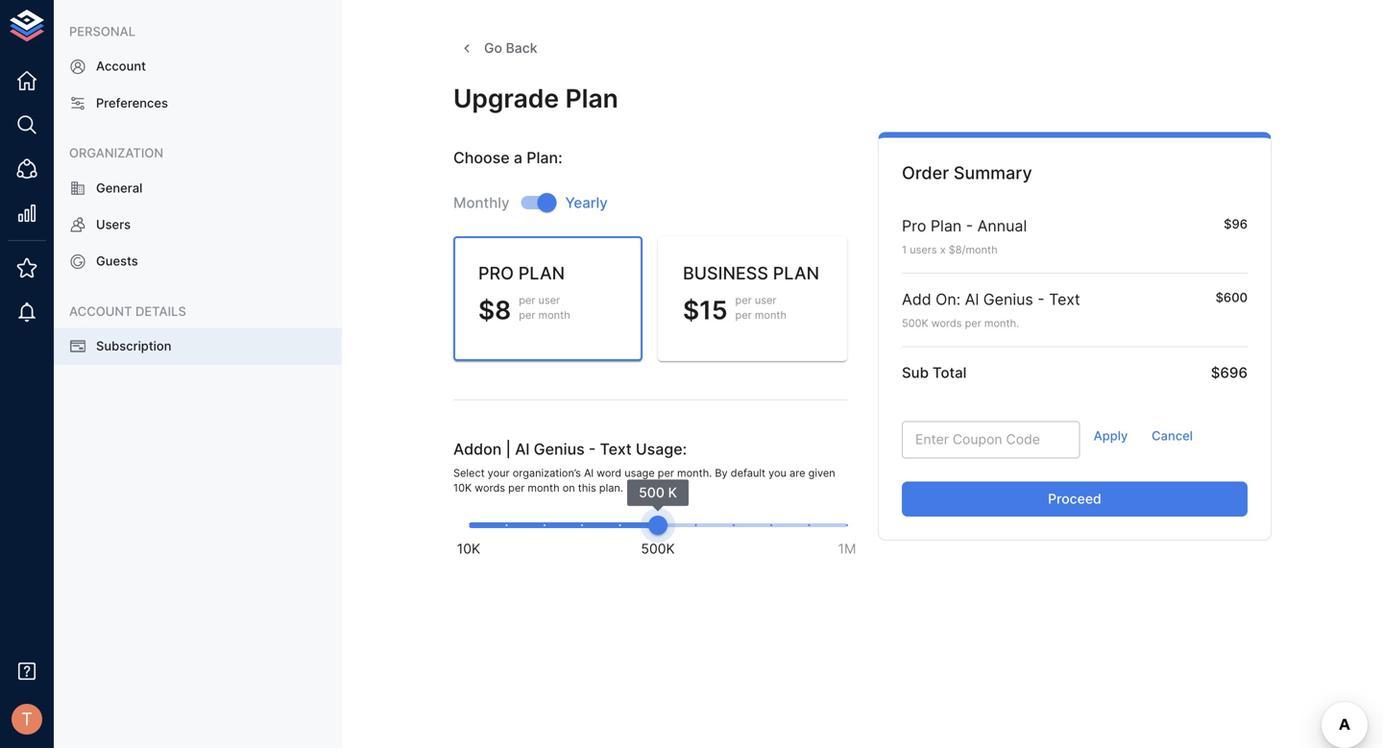 Task type: describe. For each thing, give the bounding box(es) containing it.
1 vertical spatial 500k
[[641, 541, 675, 557]]

proceed
[[1049, 491, 1102, 507]]

genius for on:
[[984, 290, 1034, 309]]

upgrade
[[454, 83, 559, 114]]

plan.
[[600, 482, 624, 494]]

organization's
[[513, 467, 581, 480]]

month for 8
[[539, 309, 571, 321]]

organization
[[69, 146, 163, 161]]

order summary
[[902, 162, 1033, 183]]

on:
[[936, 290, 961, 309]]

plan:
[[527, 148, 563, 167]]

addon
[[454, 440, 502, 459]]

back
[[506, 40, 538, 56]]

k
[[668, 485, 677, 501]]

yearly
[[566, 194, 608, 211]]

given
[[809, 467, 836, 480]]

apply
[[1094, 429, 1129, 443]]

words inside addon | al genius - text usage: select your organization's al word usage per month. by default you are given 10k words per month on this plan.
[[475, 482, 505, 494]]

choose
[[454, 148, 510, 167]]

account
[[69, 304, 132, 319]]

proceed button
[[902, 482, 1248, 517]]

pro plan
[[479, 263, 565, 284]]

add on: al genius - text 500k words per month.
[[902, 290, 1081, 330]]

user for 15
[[755, 294, 777, 307]]

add
[[902, 290, 932, 309]]

users link
[[54, 207, 342, 243]]

business plan
[[683, 263, 820, 284]]

upgrade plan
[[454, 83, 619, 114]]

plan for pro
[[931, 217, 962, 236]]

Enter Coupon Code text field
[[902, 421, 1081, 459]]

1
[[902, 244, 907, 256]]

$696
[[1212, 364, 1248, 381]]

subscription
[[96, 339, 172, 354]]

account details
[[69, 304, 186, 319]]

8 inside $ 8 per user per month
[[495, 295, 511, 326]]

guests
[[96, 254, 138, 269]]

10k inside addon | al genius - text usage: select your organization's al word usage per month. by default you are given 10k words per month on this plan.
[[454, 482, 472, 494]]

account
[[96, 59, 146, 74]]

t button
[[6, 699, 48, 741]]

/month
[[962, 244, 998, 256]]

500
[[639, 485, 665, 501]]

preferences
[[96, 96, 168, 110]]

addon | al genius - text usage: select your organization's al word usage per month. by default you are given 10k words per month on this plan.
[[454, 440, 836, 494]]

guests link
[[54, 243, 342, 280]]

month. inside add on: al genius - text 500k words per month.
[[985, 317, 1020, 330]]

cancel
[[1152, 429, 1194, 443]]

per inside add on: al genius - text 500k words per month.
[[965, 317, 982, 330]]

go back button
[[454, 31, 545, 66]]

go back
[[484, 40, 538, 56]]

|
[[506, 440, 511, 459]]

month for 15
[[755, 309, 787, 321]]

month inside addon | al genius - text usage: select your organization's al word usage per month. by default you are given 10k words per month on this plan.
[[528, 482, 560, 494]]

users
[[96, 217, 131, 232]]

- inside 'pro plan - annual 1 users x $ 8 /month'
[[966, 217, 974, 236]]

8 inside 'pro plan - annual 1 users x $ 8 /month'
[[956, 244, 962, 256]]

choose a plan:
[[454, 148, 563, 167]]

genius for |
[[534, 440, 585, 459]]

plan for 15
[[773, 263, 820, 284]]

month. inside addon | al genius - text usage: select your organization's al word usage per month. by default you are given 10k words per month on this plan.
[[678, 467, 712, 480]]

by
[[715, 467, 728, 480]]

annual
[[978, 217, 1028, 236]]

$ inside 'pro plan - annual 1 users x $ 8 /month'
[[949, 244, 956, 256]]

al for |
[[515, 440, 530, 459]]

usage:
[[636, 440, 687, 459]]



Task type: vqa. For each thing, say whether or not it's contained in the screenshot.
Go Back Image
no



Task type: locate. For each thing, give the bounding box(es) containing it.
users
[[910, 244, 938, 256]]

0 horizontal spatial genius
[[534, 440, 585, 459]]

select
[[454, 467, 485, 480]]

1m
[[838, 541, 857, 557]]

0 horizontal spatial -
[[589, 440, 596, 459]]

0 horizontal spatial 8
[[495, 295, 511, 326]]

text
[[1049, 290, 1081, 309], [600, 440, 632, 459]]

you
[[769, 467, 787, 480]]

0 vertical spatial al
[[965, 290, 979, 309]]

plan right business
[[773, 263, 820, 284]]

0 horizontal spatial words
[[475, 482, 505, 494]]

account link
[[54, 48, 342, 85]]

1 horizontal spatial $
[[683, 295, 700, 326]]

this
[[578, 482, 597, 494]]

user down pro plan
[[539, 294, 560, 307]]

text for usage:
[[600, 440, 632, 459]]

word
[[597, 467, 622, 480]]

usage
[[625, 467, 655, 480]]

plan for upgrade
[[566, 83, 619, 114]]

month. down /month
[[985, 317, 1020, 330]]

pro
[[902, 217, 927, 236]]

1 horizontal spatial text
[[1049, 290, 1081, 309]]

al right on:
[[965, 290, 979, 309]]

0 vertical spatial 8
[[956, 244, 962, 256]]

user
[[539, 294, 560, 307], [755, 294, 777, 307]]

1 vertical spatial genius
[[534, 440, 585, 459]]

general
[[96, 180, 143, 195]]

2 horizontal spatial $
[[949, 244, 956, 256]]

8 down pro
[[495, 295, 511, 326]]

total
[[933, 364, 967, 381]]

plan right upgrade
[[566, 83, 619, 114]]

1 user from the left
[[539, 294, 560, 307]]

$600
[[1216, 290, 1248, 305]]

x
[[940, 244, 946, 256]]

1 horizontal spatial plan
[[931, 217, 962, 236]]

preferences link
[[54, 85, 342, 122]]

al up this
[[584, 467, 594, 480]]

text inside add on: al genius - text 500k words per month.
[[1049, 290, 1081, 309]]

pro
[[479, 263, 514, 284]]

0 horizontal spatial $
[[479, 295, 495, 326]]

details
[[135, 304, 186, 319]]

a
[[514, 148, 523, 167]]

1 vertical spatial 8
[[495, 295, 511, 326]]

0 vertical spatial plan
[[566, 83, 619, 114]]

1 vertical spatial plan
[[931, 217, 962, 236]]

subscription link
[[54, 328, 342, 365]]

$ 15 per user per month
[[683, 294, 787, 326]]

500k down 500 k
[[641, 541, 675, 557]]

sub
[[902, 364, 929, 381]]

$ inside $ 8 per user per month
[[479, 295, 495, 326]]

month. left by
[[678, 467, 712, 480]]

your
[[488, 467, 510, 480]]

month
[[539, 309, 571, 321], [755, 309, 787, 321], [528, 482, 560, 494]]

1 vertical spatial al
[[515, 440, 530, 459]]

1 horizontal spatial words
[[932, 317, 962, 330]]

0 horizontal spatial plan
[[566, 83, 619, 114]]

per
[[519, 294, 536, 307], [736, 294, 752, 307], [519, 309, 536, 321], [736, 309, 752, 321], [965, 317, 982, 330], [658, 467, 675, 480], [508, 482, 525, 494]]

0 horizontal spatial plan
[[519, 263, 565, 284]]

2 user from the left
[[755, 294, 777, 307]]

- for usage:
[[589, 440, 596, 459]]

al for on:
[[965, 290, 979, 309]]

1 horizontal spatial -
[[966, 217, 974, 236]]

words
[[932, 317, 962, 330], [475, 482, 505, 494]]

1 vertical spatial text
[[600, 440, 632, 459]]

0 horizontal spatial month.
[[678, 467, 712, 480]]

0 vertical spatial 10k
[[454, 482, 472, 494]]

month inside $ 8 per user per month
[[539, 309, 571, 321]]

1 horizontal spatial 8
[[956, 244, 962, 256]]

2 horizontal spatial -
[[1038, 290, 1045, 309]]

apply button
[[1081, 421, 1142, 451]]

2 vertical spatial -
[[589, 440, 596, 459]]

al inside add on: al genius - text 500k words per month.
[[965, 290, 979, 309]]

cancel button
[[1142, 421, 1204, 451]]

1 horizontal spatial plan
[[773, 263, 820, 284]]

default
[[731, 467, 766, 480]]

10k
[[454, 482, 472, 494], [457, 541, 481, 557]]

plan up $ 8 per user per month
[[519, 263, 565, 284]]

0 horizontal spatial al
[[515, 440, 530, 459]]

$ down business
[[683, 295, 700, 326]]

0 horizontal spatial text
[[600, 440, 632, 459]]

genius up organization's
[[534, 440, 585, 459]]

month.
[[985, 317, 1020, 330], [678, 467, 712, 480]]

500 k
[[639, 485, 677, 501]]

8 right x
[[956, 244, 962, 256]]

text inside addon | al genius - text usage: select your organization's al word usage per month. by default you are given 10k words per month on this plan.
[[600, 440, 632, 459]]

plan inside 'pro plan - annual 1 users x $ 8 /month'
[[931, 217, 962, 236]]

words down the your
[[475, 482, 505, 494]]

2 plan from the left
[[773, 263, 820, 284]]

al right |
[[515, 440, 530, 459]]

genius inside addon | al genius - text usage: select your organization's al word usage per month. by default you are given 10k words per month on this plan.
[[534, 440, 585, 459]]

8
[[956, 244, 962, 256], [495, 295, 511, 326]]

$ for 15
[[683, 295, 700, 326]]

month inside the $ 15 per user per month
[[755, 309, 787, 321]]

plan up x
[[931, 217, 962, 236]]

500k down add
[[902, 317, 929, 330]]

1 vertical spatial -
[[1038, 290, 1045, 309]]

- inside add on: al genius - text 500k words per month.
[[1038, 290, 1045, 309]]

-
[[966, 217, 974, 236], [1038, 290, 1045, 309], [589, 440, 596, 459]]

user for 8
[[539, 294, 560, 307]]

plan
[[519, 263, 565, 284], [773, 263, 820, 284]]

500k
[[902, 317, 929, 330], [641, 541, 675, 557]]

- up /month
[[966, 217, 974, 236]]

0 vertical spatial words
[[932, 317, 962, 330]]

genius inside add on: al genius - text 500k words per month.
[[984, 290, 1034, 309]]

1 horizontal spatial genius
[[984, 290, 1034, 309]]

- inside addon | al genius - text usage: select your organization's al word usage per month. by default you are given 10k words per month on this plan.
[[589, 440, 596, 459]]

$ inside the $ 15 per user per month
[[683, 295, 700, 326]]

$ 8 per user per month
[[479, 294, 571, 326]]

month down business plan
[[755, 309, 787, 321]]

plan
[[566, 83, 619, 114], [931, 217, 962, 236]]

words inside add on: al genius - text 500k words per month.
[[932, 317, 962, 330]]

genius
[[984, 290, 1034, 309], [534, 440, 585, 459]]

month down pro plan
[[539, 309, 571, 321]]

1 horizontal spatial al
[[584, 467, 594, 480]]

$96
[[1224, 217, 1248, 232]]

al
[[965, 290, 979, 309], [515, 440, 530, 459], [584, 467, 594, 480]]

pro plan - annual 1 users x $ 8 /month
[[902, 217, 1028, 256]]

0 vertical spatial 500k
[[902, 317, 929, 330]]

order
[[902, 162, 950, 183]]

0 horizontal spatial 500k
[[641, 541, 675, 557]]

user inside the $ 15 per user per month
[[755, 294, 777, 307]]

words down on:
[[932, 317, 962, 330]]

- right on:
[[1038, 290, 1045, 309]]

are
[[790, 467, 806, 480]]

1 horizontal spatial month.
[[985, 317, 1020, 330]]

on
[[563, 482, 575, 494]]

- up this
[[589, 440, 596, 459]]

- for 500k
[[1038, 290, 1045, 309]]

0 vertical spatial text
[[1049, 290, 1081, 309]]

summary
[[954, 162, 1033, 183]]

2 vertical spatial al
[[584, 467, 594, 480]]

business
[[683, 263, 769, 284]]

$ right x
[[949, 244, 956, 256]]

0 vertical spatial genius
[[984, 290, 1034, 309]]

t
[[21, 709, 33, 730]]

500k inside add on: al genius - text 500k words per month.
[[902, 317, 929, 330]]

$ down pro
[[479, 295, 495, 326]]

1 horizontal spatial 500k
[[902, 317, 929, 330]]

text for 500k
[[1049, 290, 1081, 309]]

0 vertical spatial month.
[[985, 317, 1020, 330]]

1 vertical spatial words
[[475, 482, 505, 494]]

$
[[949, 244, 956, 256], [479, 295, 495, 326], [683, 295, 700, 326]]

15
[[700, 295, 728, 326]]

general link
[[54, 170, 342, 207]]

genius down /month
[[984, 290, 1034, 309]]

2 horizontal spatial al
[[965, 290, 979, 309]]

0 horizontal spatial user
[[539, 294, 560, 307]]

user inside $ 8 per user per month
[[539, 294, 560, 307]]

0 vertical spatial -
[[966, 217, 974, 236]]

1 vertical spatial month.
[[678, 467, 712, 480]]

monthly
[[454, 194, 510, 211]]

user down business plan
[[755, 294, 777, 307]]

month down organization's
[[528, 482, 560, 494]]

1 vertical spatial 10k
[[457, 541, 481, 557]]

sub total
[[902, 364, 967, 381]]

$ for 8
[[479, 295, 495, 326]]

1 horizontal spatial user
[[755, 294, 777, 307]]

personal
[[69, 24, 136, 39]]

go
[[484, 40, 503, 56]]

plan for 8
[[519, 263, 565, 284]]

1 plan from the left
[[519, 263, 565, 284]]



